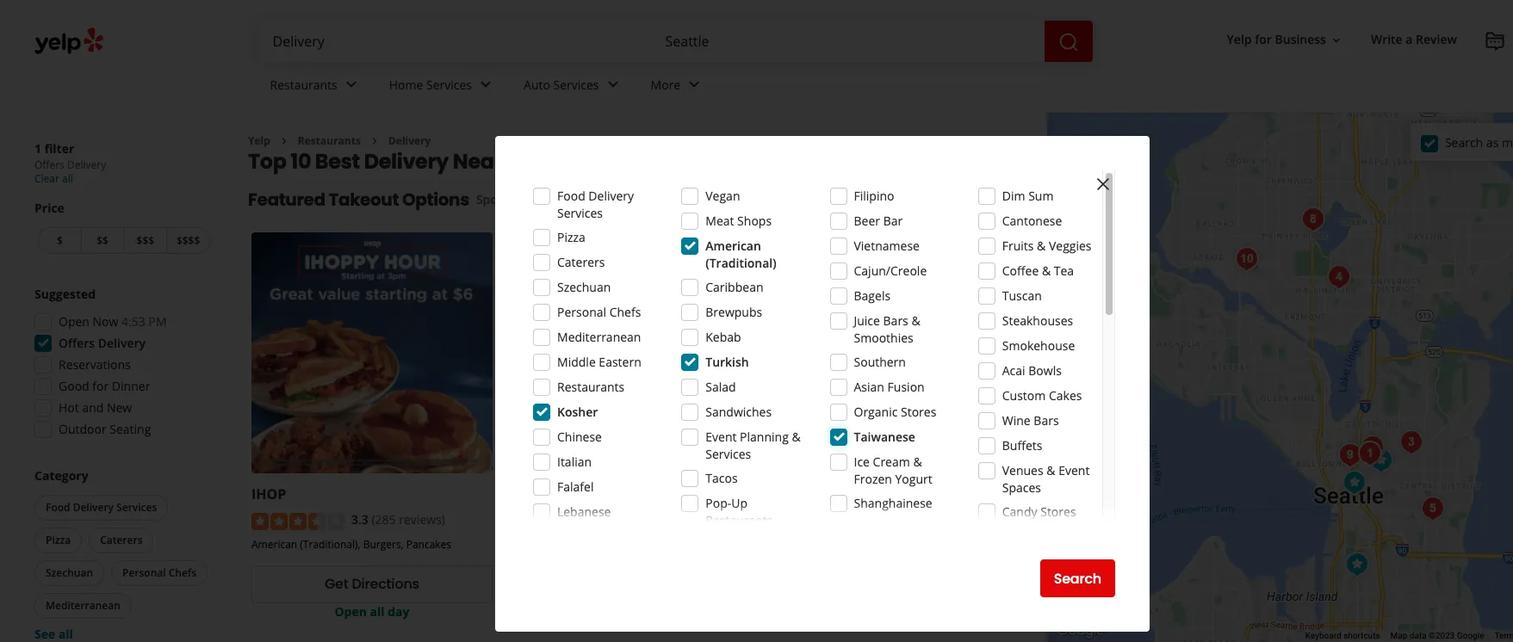 Task type: locate. For each thing, give the bounding box(es) containing it.
0 horizontal spatial caterers
[[100, 533, 143, 548]]

good
[[59, 378, 89, 394]]

0 horizontal spatial reviews
[[521, 512, 557, 526]]

services inside 'home services' link
[[426, 76, 472, 93]]

bars for juice
[[883, 313, 908, 329]]

shortcuts
[[1344, 631, 1380, 641]]

stores for organic stores
[[901, 404, 936, 420]]

offers down filter
[[34, 158, 64, 172]]

services up caterers button
[[116, 500, 157, 515]]

delivery down 'open now 4:53 pm'
[[98, 335, 146, 351]]

0 horizontal spatial bars
[[883, 313, 908, 329]]

category
[[34, 468, 88, 484]]

1 16 chevron right v2 image from the left
[[277, 134, 291, 148]]

acai bowls
[[1002, 363, 1062, 379]]

0 vertical spatial chefs
[[609, 304, 641, 320]]

delivery inside food delivery services button
[[73, 500, 114, 515]]

0 vertical spatial bars
[[883, 313, 908, 329]]

takeout
[[329, 188, 399, 212]]

google
[[1457, 631, 1484, 641]]

top 10 best delivery near seattle, washington
[[248, 148, 716, 176]]

personal up middle
[[557, 304, 606, 320]]

services inside food delivery services
[[557, 205, 603, 221]]

serious pie ballard image
[[1230, 242, 1264, 276]]

home services link
[[375, 62, 510, 112]]

open down suggested
[[59, 313, 90, 330]]

open down get
[[334, 603, 367, 620]]

1 vertical spatial all
[[370, 603, 385, 620]]

1 horizontal spatial 16 chevron right v2 image
[[368, 134, 381, 148]]

bars inside juice bars & smoothies
[[883, 313, 908, 329]]

new
[[107, 400, 132, 416]]

None search field
[[259, 21, 1096, 62]]

pop-up restaurants
[[706, 495, 773, 529]]

yelp left business
[[1227, 31, 1252, 48]]

term link
[[1495, 631, 1513, 641]]

24 chevron down v2 image left home
[[341, 74, 361, 95]]

food delivery services right "16 info v2" icon
[[557, 188, 634, 221]]

& up smoothies
[[911, 313, 920, 329]]

0 horizontal spatial stores
[[901, 404, 936, 420]]

1 horizontal spatial pizza
[[506, 485, 541, 504]]

0 vertical spatial yelp
[[1227, 31, 1252, 48]]

0 vertical spatial stores
[[901, 404, 936, 420]]

yelp inside yelp for business button
[[1227, 31, 1252, 48]]

48
[[761, 512, 773, 526]]

24 chevron down v2 image inside more link
[[684, 74, 705, 95]]

0 vertical spatial all
[[62, 171, 73, 186]]

search image
[[1058, 32, 1079, 52]]

pizza up "44"
[[506, 485, 541, 504]]

suggested
[[34, 286, 96, 302]]

group
[[29, 286, 214, 444]]

asian fusion
[[854, 379, 925, 395]]

0 vertical spatial personal chefs
[[557, 304, 641, 320]]

reviews down pizza hut link
[[521, 512, 557, 526]]

1 vertical spatial search
[[1054, 569, 1101, 589]]

24 chevron down v2 image right more
[[684, 74, 705, 95]]

2 16 chevron right v2 image from the left
[[368, 134, 381, 148]]

1 horizontal spatial bars
[[1034, 413, 1059, 429]]

steakhouses
[[1002, 313, 1073, 329]]

yelp for business button
[[1220, 25, 1350, 56]]

3.3
[[351, 512, 368, 528]]

3 24 chevron down v2 image from the left
[[684, 74, 705, 95]]

reviews
[[521, 512, 557, 526], [775, 512, 812, 526]]

restaurants link up 10
[[256, 62, 375, 112]]

0 vertical spatial food delivery services
[[557, 188, 634, 221]]

all
[[62, 171, 73, 186], [370, 603, 385, 620]]

top
[[248, 148, 286, 176]]

services right "16 info v2" icon
[[557, 205, 603, 221]]

taiwanese
[[854, 429, 915, 445]]

1 horizontal spatial 24 chevron down v2 image
[[475, 74, 496, 95]]

wine bars
[[1002, 413, 1059, 429]]

1 reviews from the left
[[521, 512, 557, 526]]

szechuan
[[557, 279, 611, 295], [46, 566, 93, 580]]

acai
[[1002, 363, 1025, 379]]

1 vertical spatial pizza
[[506, 485, 541, 504]]

pm
[[149, 313, 167, 330]]

1 horizontal spatial personal
[[557, 304, 606, 320]]

middle
[[557, 354, 596, 370]]

0 horizontal spatial 24 chevron down v2 image
[[341, 74, 361, 95]]

stores
[[901, 404, 936, 420], [1040, 504, 1076, 520]]

for inside button
[[1255, 31, 1272, 48]]

& inside event planning & services
[[792, 429, 801, 445]]

0 vertical spatial open
[[59, 313, 90, 330]]

0 horizontal spatial pizza
[[46, 533, 71, 548]]

meat
[[706, 213, 734, 229]]

2 vertical spatial pizza
[[46, 533, 71, 548]]

group containing suggested
[[29, 286, 214, 444]]

1 horizontal spatial american
[[706, 238, 761, 254]]

0 horizontal spatial american
[[251, 537, 297, 552]]

mediterranean button
[[34, 593, 132, 619]]

caterers
[[557, 254, 605, 270], [100, 533, 143, 548]]

bowls
[[1028, 363, 1062, 379]]

0 vertical spatial pizza
[[557, 229, 585, 245]]

for left business
[[1255, 31, 1272, 48]]

& inside venues & event spaces
[[1047, 462, 1055, 479]]

frozen
[[854, 471, 892, 487]]

middle eastern
[[557, 354, 641, 370]]

1 horizontal spatial mediterranean
[[557, 329, 641, 345]]

chefs inside search dialog
[[609, 304, 641, 320]]

custom cakes
[[1002, 388, 1082, 404]]

restaurants link right top
[[298, 133, 361, 148]]

0 horizontal spatial chefs
[[169, 566, 196, 580]]

1 horizontal spatial yelp
[[1227, 31, 1252, 48]]

szechuan button
[[34, 561, 104, 586]]

0 horizontal spatial yelp
[[248, 133, 270, 148]]

0 vertical spatial restaurants link
[[256, 62, 375, 112]]

reviews right 48
[[775, 512, 812, 526]]

pizza inside button
[[46, 533, 71, 548]]

1 horizontal spatial event
[[1059, 462, 1090, 479]]

0 horizontal spatial food
[[46, 500, 70, 515]]

1 horizontal spatial search
[[1445, 134, 1483, 150]]

2 horizontal spatial pizza
[[557, 229, 585, 245]]

food inside food delivery services button
[[46, 500, 70, 515]]

yelp left 10
[[248, 133, 270, 148]]

food inside food delivery services
[[557, 188, 585, 204]]

american (traditional), burgers, pancakes
[[251, 537, 451, 552]]

0 vertical spatial szechuan
[[557, 279, 611, 295]]

1 vertical spatial event
[[1059, 462, 1090, 479]]

0 horizontal spatial personal chefs
[[122, 566, 196, 580]]

24 chevron down v2 image left the auto
[[475, 74, 496, 95]]

& up yogurt on the right bottom of the page
[[913, 454, 922, 470]]

washington
[[589, 148, 716, 176]]

0 vertical spatial for
[[1255, 31, 1272, 48]]

1 vertical spatial stores
[[1040, 504, 1076, 520]]

juice
[[854, 313, 880, 329]]

all left day on the left bottom of page
[[370, 603, 385, 620]]

all right clear
[[62, 171, 73, 186]]

more link
[[637, 62, 718, 112]]

best
[[315, 148, 360, 176]]

keyboard shortcuts
[[1305, 631, 1380, 641]]

&
[[1037, 238, 1046, 254], [1042, 263, 1051, 279], [911, 313, 920, 329], [792, 429, 801, 445], [913, 454, 922, 470], [1047, 462, 1055, 479]]

1 horizontal spatial open
[[334, 603, 367, 620]]

cantonese
[[1002, 213, 1062, 229]]

bars up smoothies
[[883, 313, 908, 329]]

personal down caterers button
[[122, 566, 166, 580]]

1
[[34, 140, 41, 157]]

1 horizontal spatial stores
[[1040, 504, 1076, 520]]

2 horizontal spatial 24 chevron down v2 image
[[684, 74, 705, 95]]

food delivery services inside search dialog
[[557, 188, 634, 221]]

1 horizontal spatial reviews
[[775, 512, 812, 526]]

0 horizontal spatial szechuan
[[46, 566, 93, 580]]

stores down fusion
[[901, 404, 936, 420]]

1 vertical spatial bars
[[1034, 413, 1059, 429]]

fruits & veggies
[[1002, 238, 1092, 254]]

outdoor seating
[[59, 421, 151, 437]]

1 horizontal spatial szechuan
[[557, 279, 611, 295]]

0 horizontal spatial search
[[1054, 569, 1101, 589]]

restaurants inside business categories element
[[270, 76, 337, 93]]

services right home
[[426, 76, 472, 93]]

open now 4:53 pm
[[59, 313, 167, 330]]

search inside button
[[1054, 569, 1101, 589]]

$$
[[97, 233, 108, 248]]

options
[[402, 188, 469, 212]]

0 horizontal spatial all
[[62, 171, 73, 186]]

& right planning on the bottom of page
[[792, 429, 801, 445]]

stores for candy stores
[[1040, 504, 1076, 520]]

for for business
[[1255, 31, 1272, 48]]

0 horizontal spatial food delivery services
[[46, 500, 157, 515]]

food
[[557, 188, 585, 204], [46, 500, 70, 515]]

1 vertical spatial szechuan
[[46, 566, 93, 580]]

asian
[[854, 379, 884, 395]]

event
[[706, 429, 737, 445], [1059, 462, 1090, 479]]

& right venues
[[1047, 462, 1055, 479]]

1 horizontal spatial food
[[557, 188, 585, 204]]

chefs inside personal chefs button
[[169, 566, 196, 580]]

1 vertical spatial personal chefs
[[122, 566, 196, 580]]

16 chevron right v2 image left delivery link
[[368, 134, 381, 148]]

mediterranean
[[557, 329, 641, 345], [46, 599, 120, 613]]

venues
[[1002, 462, 1043, 479]]

16 chevron right v2 image right 'yelp' 'link'
[[277, 134, 291, 148]]

1 vertical spatial caterers
[[100, 533, 143, 548]]

services inside food delivery services button
[[116, 500, 157, 515]]

16 info v2 image
[[542, 193, 555, 207]]

1 vertical spatial american
[[251, 537, 297, 552]]

16 chevron right v2 image for restaurants
[[277, 134, 291, 148]]

1 vertical spatial mediterranean
[[46, 599, 120, 613]]

0 horizontal spatial 16 chevron right v2 image
[[277, 134, 291, 148]]

american down 3.3 star rating image
[[251, 537, 297, 552]]

24 chevron down v2 image for restaurants
[[341, 74, 361, 95]]

1 vertical spatial personal
[[122, 566, 166, 580]]

clear all link
[[34, 171, 73, 186]]

personal chefs button
[[111, 561, 208, 586]]

0 horizontal spatial for
[[92, 378, 109, 394]]

delivery down filter
[[67, 158, 106, 172]]

offers up reservations
[[59, 335, 95, 351]]

event down sandwiches
[[706, 429, 737, 445]]

mediterranean down the szechuan button
[[46, 599, 120, 613]]

mediterranean up middle eastern
[[557, 329, 641, 345]]

16 chevron right v2 image
[[277, 134, 291, 148], [368, 134, 381, 148]]

hot mama's pizza image
[[1356, 430, 1390, 465]]

0 vertical spatial food
[[557, 188, 585, 204]]

2 24 chevron down v2 image from the left
[[475, 74, 496, 95]]

pizza down seattle, at top
[[557, 229, 585, 245]]

24 chevron down v2 image inside 'home services' link
[[475, 74, 496, 95]]

delivery up options
[[364, 148, 449, 176]]

keyboard shortcuts button
[[1305, 630, 1380, 642]]

food down category
[[46, 500, 70, 515]]

1 24 chevron down v2 image from the left
[[341, 74, 361, 95]]

yelp for 'yelp' 'link'
[[248, 133, 270, 148]]

search up google 'image'
[[1054, 569, 1101, 589]]

1 horizontal spatial for
[[1255, 31, 1272, 48]]

24 chevron down v2 image for more
[[684, 74, 705, 95]]

for inside group
[[92, 378, 109, 394]]

0 vertical spatial american
[[706, 238, 761, 254]]

0 vertical spatial mediterranean
[[557, 329, 641, 345]]

(traditional)
[[706, 255, 777, 271]]

home services
[[389, 76, 472, 93]]

price group
[[34, 200, 214, 257]]

ice cream & frozen yogurt
[[854, 454, 932, 487]]

delivery inside search dialog
[[588, 188, 634, 204]]

get
[[325, 575, 348, 594]]

filipino
[[854, 188, 894, 204]]

0 horizontal spatial open
[[59, 313, 90, 330]]

1 horizontal spatial chefs
[[609, 304, 641, 320]]

food right "16 info v2" icon
[[557, 188, 585, 204]]

stores down venues & event spaces
[[1040, 504, 1076, 520]]

0 vertical spatial event
[[706, 429, 737, 445]]

1 vertical spatial chefs
[[169, 566, 196, 580]]

1 vertical spatial for
[[92, 378, 109, 394]]

delivery down washington
[[588, 188, 634, 204]]

1 horizontal spatial food delivery services
[[557, 188, 634, 221]]

biang biang noodles image
[[1353, 436, 1387, 471]]

all inside 1 filter offers delivery clear all
[[62, 171, 73, 186]]

0 vertical spatial personal
[[557, 304, 606, 320]]

1 horizontal spatial personal chefs
[[557, 304, 641, 320]]

szechuan up middle
[[557, 279, 611, 295]]

1 vertical spatial food delivery services
[[46, 500, 157, 515]]

0 vertical spatial search
[[1445, 134, 1483, 150]]

american up (traditional)
[[706, 238, 761, 254]]

for up hot and new
[[92, 378, 109, 394]]

$ button
[[38, 227, 81, 254]]

beer
[[854, 213, 880, 229]]

category group
[[31, 468, 214, 642]]

services up tacos
[[706, 446, 751, 462]]

bars down custom cakes
[[1034, 413, 1059, 429]]

1 horizontal spatial caterers
[[557, 254, 605, 270]]

services left 24 chevron down v2 image
[[553, 76, 599, 93]]

get directions link
[[251, 565, 492, 603]]

0 horizontal spatial event
[[706, 429, 737, 445]]

1 vertical spatial open
[[334, 603, 367, 620]]

1 vertical spatial yelp
[[248, 133, 270, 148]]

0 horizontal spatial personal
[[122, 566, 166, 580]]

search for search
[[1054, 569, 1101, 589]]

offers inside 1 filter offers delivery clear all
[[34, 158, 64, 172]]

& inside juice bars & smoothies
[[911, 313, 920, 329]]

smoothies
[[854, 330, 913, 346]]

home
[[389, 76, 423, 93]]

personal chefs down caterers button
[[122, 566, 196, 580]]

0 vertical spatial offers
[[34, 158, 64, 172]]

american for american (traditional)
[[706, 238, 761, 254]]

1 vertical spatial food
[[46, 500, 70, 515]]

american inside the american (traditional)
[[706, 238, 761, 254]]

open for open all day
[[334, 603, 367, 620]]

search
[[1445, 134, 1483, 150], [1054, 569, 1101, 589]]

cakes
[[1049, 388, 1082, 404]]

$$$$ button
[[166, 227, 210, 254]]

starbucks image
[[1337, 465, 1372, 500]]

delivery up caterers button
[[73, 500, 114, 515]]

0 horizontal spatial mediterranean
[[46, 599, 120, 613]]

pizza hut 44 reviews
[[506, 485, 570, 526]]

meat shops
[[706, 213, 772, 229]]

24 chevron down v2 image
[[341, 74, 361, 95], [475, 74, 496, 95], [684, 74, 705, 95]]

szechuan down pizza button
[[46, 566, 93, 580]]

food delivery services up caterers button
[[46, 500, 157, 515]]

pizza up the szechuan button
[[46, 533, 71, 548]]

$
[[57, 233, 63, 248]]

0 vertical spatial caterers
[[557, 254, 605, 270]]

event right venues
[[1059, 462, 1090, 479]]

search left as
[[1445, 134, 1483, 150]]

pelicana chicken image
[[1357, 431, 1392, 465]]

restaurants up 'yelp' 'link'
[[270, 76, 337, 93]]

personal chefs up middle eastern
[[557, 304, 641, 320]]



Task type: describe. For each thing, give the bounding box(es) containing it.
for for dinner
[[92, 378, 109, 394]]

szechuan inside search dialog
[[557, 279, 611, 295]]

services inside auto services link
[[553, 76, 599, 93]]

16 chevron down v2 image
[[1330, 33, 1343, 47]]

business
[[1275, 31, 1326, 48]]

open for open now 4:53 pm
[[59, 313, 90, 330]]

dumpling the noodle image
[[1322, 260, 1356, 294]]

& left tea
[[1042, 263, 1051, 279]]

personal inside button
[[122, 566, 166, 580]]

tacos
[[706, 470, 738, 487]]

food delivery services inside button
[[46, 500, 157, 515]]

24 chevron down v2 image
[[602, 74, 623, 95]]

search dialog
[[0, 0, 1513, 642]]

ma
[[1502, 134, 1513, 150]]

3.3 star rating image
[[251, 513, 344, 530]]

(285
[[372, 512, 396, 528]]

24 chevron down v2 image for home services
[[475, 74, 496, 95]]

now
[[93, 313, 118, 330]]

offers delivery
[[59, 335, 146, 351]]

1 horizontal spatial all
[[370, 603, 385, 620]]

personal inside search dialog
[[557, 304, 606, 320]]

sandwiches
[[706, 404, 772, 420]]

get directions
[[325, 575, 419, 594]]

bagels
[[854, 288, 891, 304]]

shanghainese
[[854, 495, 932, 512]]

3.3 (285 reviews)
[[351, 512, 445, 528]]

italian
[[557, 454, 592, 470]]

48 reviews
[[761, 512, 812, 526]]

dough zone - seattle downtown pine st. image
[[1333, 438, 1368, 472]]

(traditional),
[[300, 537, 360, 552]]

pancakes
[[406, 537, 451, 552]]

organic stores
[[854, 404, 936, 420]]

1 filter offers delivery clear all
[[34, 140, 106, 186]]

projects image
[[1485, 31, 1505, 52]]

auto services
[[524, 76, 599, 93]]

4:53
[[122, 313, 145, 330]]

write a review
[[1371, 31, 1457, 48]]

pizza inside search dialog
[[557, 229, 585, 245]]

open all day
[[334, 603, 409, 620]]

reckless noodle house image
[[1416, 491, 1450, 526]]

turkish
[[706, 354, 749, 370]]

candy
[[1002, 504, 1037, 520]]

price
[[34, 200, 64, 216]]

planning
[[740, 429, 789, 445]]

good for dinner
[[59, 378, 150, 394]]

google image
[[1052, 620, 1108, 642]]

services inside event planning & services
[[706, 446, 751, 462]]

more
[[651, 76, 681, 93]]

close image
[[1093, 174, 1114, 194]]

keyboard
[[1305, 631, 1341, 641]]

directions
[[352, 575, 419, 594]]

szechuan inside button
[[46, 566, 93, 580]]

buffets
[[1002, 437, 1042, 454]]

& inside ice cream & frozen yogurt
[[913, 454, 922, 470]]

smokehouse
[[1002, 338, 1075, 354]]

chinese
[[557, 429, 602, 445]]

map
[[1390, 631, 1407, 641]]

caterers inside search dialog
[[557, 254, 605, 270]]

day
[[388, 603, 409, 620]]

american for american (traditional), burgers, pancakes
[[251, 537, 297, 552]]

auto services link
[[510, 62, 637, 112]]

food delivery services button
[[34, 495, 168, 521]]

custom
[[1002, 388, 1046, 404]]

$$$ button
[[124, 227, 166, 254]]

delivery down home
[[388, 133, 431, 148]]

salad
[[706, 379, 736, 395]]

coffee & tea
[[1002, 263, 1074, 279]]

event planning & services
[[706, 429, 801, 462]]

auto
[[524, 76, 550, 93]]

restaurants down middle eastern
[[557, 379, 625, 395]]

ihop link
[[251, 485, 286, 504]]

delivery inside 1 filter offers delivery clear all
[[67, 158, 106, 172]]

©2023
[[1429, 631, 1455, 641]]

business categories element
[[256, 62, 1513, 112]]

mediterranean inside search dialog
[[557, 329, 641, 345]]

kosher
[[557, 404, 598, 420]]

1 vertical spatial offers
[[59, 335, 95, 351]]

southern
[[854, 354, 906, 370]]

event inside venues & event spaces
[[1059, 462, 1090, 479]]

1 vertical spatial restaurants link
[[298, 133, 361, 148]]

a
[[1406, 31, 1413, 48]]

as
[[1486, 134, 1499, 150]]

16 chevron right v2 image for delivery
[[368, 134, 381, 148]]

lebanese
[[557, 504, 611, 520]]

write a review link
[[1364, 25, 1464, 56]]

$$ button
[[81, 227, 124, 254]]

vietnamese
[[854, 238, 920, 254]]

reviews inside the pizza hut 44 reviews
[[521, 512, 557, 526]]

ihop image
[[1364, 443, 1399, 478]]

hot
[[59, 400, 79, 416]]

bars for wine
[[1034, 413, 1059, 429]]

wine
[[1002, 413, 1031, 429]]

taco bell image
[[1340, 547, 1374, 582]]

dim
[[1002, 188, 1025, 204]]

yelp for yelp for business
[[1227, 31, 1252, 48]]

yogurt
[[895, 471, 932, 487]]

kebab
[[706, 329, 741, 345]]

hut
[[544, 485, 570, 504]]

bongos image
[[1296, 202, 1331, 236]]

yelp for business
[[1227, 31, 1326, 48]]

seating
[[110, 421, 151, 437]]

personal chefs inside search dialog
[[557, 304, 641, 320]]

data
[[1410, 631, 1427, 641]]

juice bars & smoothies
[[854, 313, 920, 346]]

personal chefs inside personal chefs button
[[122, 566, 196, 580]]

seattle,
[[507, 148, 585, 176]]

event inside event planning & services
[[706, 429, 737, 445]]

2 reviews from the left
[[775, 512, 812, 526]]

coffee
[[1002, 263, 1039, 279]]

venues & event spaces
[[1002, 462, 1090, 496]]

pizza inside the pizza hut 44 reviews
[[506, 485, 541, 504]]

and
[[82, 400, 104, 416]]

tea
[[1054, 263, 1074, 279]]

bar
[[883, 213, 903, 229]]

map region
[[880, 0, 1513, 642]]

& right fruits
[[1037, 238, 1046, 254]]

sodam chicken - capitol hill image
[[1394, 425, 1429, 459]]

term
[[1495, 631, 1513, 641]]

caterers inside button
[[100, 533, 143, 548]]

mediterranean inside button
[[46, 599, 120, 613]]

restaurants down up
[[706, 512, 773, 529]]

search button
[[1040, 560, 1115, 598]]

user actions element
[[1213, 24, 1513, 59]]

44
[[506, 512, 518, 526]]

search for search as ma
[[1445, 134, 1483, 150]]

restaurants right top
[[298, 133, 361, 148]]

candy stores
[[1002, 504, 1076, 520]]



Task type: vqa. For each thing, say whether or not it's contained in the screenshot.
Terms of Use
no



